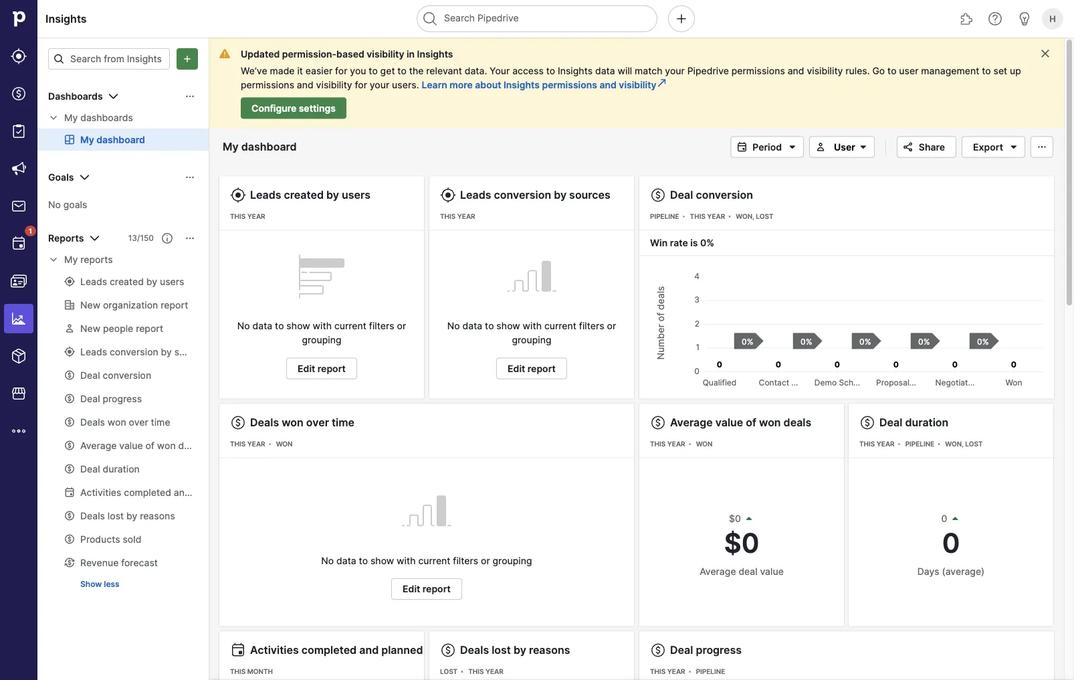 Task type: vqa. For each thing, say whether or not it's contained in the screenshot.
created
yes



Task type: locate. For each thing, give the bounding box(es) containing it.
no data to show with current filters or grouping for time
[[322, 555, 533, 566]]

pipeline for deal duration
[[906, 440, 935, 448]]

0 vertical spatial pipeline
[[651, 213, 680, 221]]

1 horizontal spatial report
[[423, 583, 451, 595]]

average left of
[[671, 416, 713, 429]]

filters for time
[[453, 555, 479, 566]]

for down you
[[355, 79, 367, 91]]

2 horizontal spatial filters
[[580, 320, 605, 332]]

0 horizontal spatial won,
[[736, 213, 755, 221]]

edit report button for time
[[392, 578, 462, 600]]

your
[[666, 65, 685, 76], [370, 79, 390, 91]]

won right of
[[760, 416, 782, 429]]

report for time
[[423, 583, 451, 595]]

won, lost down 'deal conversion' link
[[736, 213, 774, 221]]

2 won from the left
[[697, 440, 713, 448]]

permission-
[[282, 48, 337, 60]]

0 horizontal spatial permissions
[[241, 79, 295, 91]]

0%
[[701, 237, 715, 249]]

show less button
[[75, 576, 125, 592]]

1 vertical spatial 0
[[943, 526, 961, 559]]

marketplace image
[[11, 386, 27, 402]]

1 horizontal spatial won
[[760, 416, 782, 429]]

0 horizontal spatial show
[[287, 320, 310, 332]]

1 horizontal spatial by
[[514, 644, 527, 657]]

lost
[[492, 644, 511, 657]]

by for users
[[327, 188, 339, 201]]

filters for users
[[369, 320, 395, 332]]

0 horizontal spatial conversion
[[494, 188, 552, 201]]

permissions down access
[[542, 79, 598, 91]]

permissions down we've
[[241, 79, 295, 91]]

0 horizontal spatial edit report
[[298, 363, 346, 374]]

show for deals won over time
[[371, 555, 394, 566]]

pipeline up win
[[651, 213, 680, 221]]

0 horizontal spatial or
[[397, 320, 406, 332]]

or
[[397, 320, 406, 332], [607, 320, 617, 332], [481, 555, 490, 566]]

color secondary image
[[856, 142, 872, 152]]

0 horizontal spatial edit report button
[[287, 358, 357, 379]]

to
[[369, 65, 378, 76], [398, 65, 407, 76], [547, 65, 556, 76], [888, 65, 897, 76], [983, 65, 992, 76], [275, 320, 284, 332], [485, 320, 494, 332], [359, 555, 368, 566]]

and down it
[[297, 79, 314, 91]]

h button
[[1040, 5, 1067, 32]]

2 horizontal spatial or
[[607, 320, 617, 332]]

value left of
[[716, 416, 744, 429]]

won down deals won over time
[[276, 440, 293, 448]]

deal for deal duration
[[880, 416, 903, 429]]

2 horizontal spatial pipeline
[[906, 440, 935, 448]]

0 vertical spatial my
[[64, 112, 78, 123]]

period button
[[731, 136, 805, 158]]

or for deals won over time
[[481, 555, 490, 566]]

deals image
[[11, 86, 27, 102]]

2 horizontal spatial lost
[[966, 440, 984, 448]]

completed
[[302, 644, 357, 657]]

0 horizontal spatial leads
[[250, 188, 282, 201]]

for
[[335, 65, 348, 76], [355, 79, 367, 91]]

my reports
[[64, 254, 113, 265]]

1 horizontal spatial edit report button
[[392, 578, 462, 600]]

color primary image
[[1041, 48, 1052, 59], [54, 54, 64, 64], [105, 88, 122, 104], [734, 142, 751, 152], [785, 142, 801, 152], [901, 142, 917, 152], [77, 169, 93, 185], [185, 172, 195, 183], [440, 187, 457, 203], [162, 233, 173, 244], [185, 233, 195, 244], [230, 415, 246, 431], [651, 415, 667, 431], [230, 642, 246, 658]]

this year
[[230, 213, 265, 221], [440, 213, 476, 221], [691, 213, 726, 221], [230, 440, 265, 448], [651, 440, 686, 448], [860, 440, 895, 448], [469, 668, 504, 676], [651, 668, 686, 676]]

goals button
[[37, 167, 209, 188]]

2 leads from the left
[[461, 188, 492, 201]]

for left you
[[335, 65, 348, 76]]

1 vertical spatial value
[[761, 566, 784, 577]]

deals left lost
[[461, 644, 489, 657]]

color primary image right export
[[1007, 142, 1023, 152]]

pipeline for deal progress
[[697, 668, 726, 676]]

color secondary image inside "user" button
[[813, 142, 829, 152]]

color secondary image right projects image
[[48, 112, 59, 123]]

0 vertical spatial deal
[[671, 188, 694, 201]]

dashboards button
[[37, 86, 209, 107]]

0 horizontal spatial won, lost
[[736, 213, 774, 221]]

deal conversion
[[671, 188, 754, 201]]

or for leads conversion by sources
[[607, 320, 617, 332]]

0 vertical spatial color secondary image
[[48, 112, 59, 123]]

0 vertical spatial $0
[[730, 513, 742, 524]]

0 horizontal spatial edit
[[298, 363, 316, 374]]

data for leads created by users
[[253, 320, 273, 332]]

by
[[327, 188, 339, 201], [554, 188, 567, 201], [514, 644, 527, 657]]

edit report for sources
[[508, 363, 556, 374]]

goals up no goals
[[48, 172, 74, 183]]

1 vertical spatial for
[[355, 79, 367, 91]]

1 vertical spatial won, lost
[[946, 440, 984, 448]]

and inside learn more about insights permissions and visibility link
[[600, 79, 617, 91]]

pipeline down deal progress link
[[697, 668, 726, 676]]

1 won from the left
[[276, 440, 293, 448]]

2 horizontal spatial current
[[545, 320, 577, 332]]

leads conversion by sources
[[461, 188, 611, 201]]

my right 1 link
[[64, 254, 78, 265]]

visibility
[[367, 48, 405, 60], [808, 65, 844, 76], [316, 79, 353, 91], [619, 79, 657, 91]]

1 horizontal spatial won, lost
[[946, 440, 984, 448]]

0 horizontal spatial value
[[716, 416, 744, 429]]

color primary image left deal progress link
[[651, 642, 667, 658]]

0 horizontal spatial won
[[282, 416, 304, 429]]

lost for deal conversion
[[757, 213, 774, 221]]

color primary image down color primary inverted image
[[185, 91, 195, 102]]

1 vertical spatial deals
[[461, 644, 489, 657]]

won, for deal duration
[[946, 440, 964, 448]]

pipeline down deal duration link
[[906, 440, 935, 448]]

1 horizontal spatial leads
[[461, 188, 492, 201]]

of
[[746, 416, 757, 429]]

2 conversion from the left
[[696, 188, 754, 201]]

goals
[[48, 172, 74, 183], [63, 199, 87, 210]]

1 horizontal spatial for
[[355, 79, 367, 91]]

your down get
[[370, 79, 390, 91]]

report
[[318, 363, 346, 374], [528, 363, 556, 374], [423, 583, 451, 595]]

learn more about insights permissions and visibility
[[422, 79, 657, 91]]

month
[[248, 668, 273, 676]]

0 horizontal spatial with
[[313, 320, 332, 332]]

0 horizontal spatial filters
[[369, 320, 395, 332]]

color secondary image for my reports
[[48, 254, 59, 265]]

average value of won deals
[[671, 416, 812, 429]]

by left sources
[[554, 188, 567, 201]]

1 horizontal spatial with
[[397, 555, 416, 566]]

with
[[313, 320, 332, 332], [523, 320, 542, 332], [397, 555, 416, 566]]

share
[[920, 141, 946, 153]]

0 vertical spatial deals
[[250, 416, 279, 429]]

days
[[918, 566, 940, 577]]

won for deals
[[276, 440, 293, 448]]

0 vertical spatial value
[[716, 416, 744, 429]]

0 vertical spatial average
[[671, 416, 713, 429]]

2 horizontal spatial edit report button
[[497, 358, 568, 379]]

permissions inside learn more about insights permissions and visibility link
[[542, 79, 598, 91]]

dashboards up my dashboards
[[48, 91, 103, 102]]

lost for deal duration
[[966, 440, 984, 448]]

user button
[[810, 136, 875, 158]]

color secondary image for my dashboards
[[48, 112, 59, 123]]

2 vertical spatial color secondary image
[[48, 254, 59, 265]]

deals won over time
[[250, 416, 355, 429]]

permissions right pipedrive
[[732, 65, 786, 76]]

grouping
[[302, 334, 342, 346], [512, 334, 552, 346], [493, 555, 533, 566]]

2 horizontal spatial permissions
[[732, 65, 786, 76]]

0 vertical spatial dashboards
[[48, 91, 103, 102]]

1 conversion from the left
[[494, 188, 552, 201]]

0 horizontal spatial report
[[318, 363, 346, 374]]

no for leads created by users
[[237, 320, 250, 332]]

color secondary image
[[48, 112, 59, 123], [813, 142, 829, 152], [48, 254, 59, 265]]

deals lost by reasons link
[[461, 644, 571, 657]]

your up color link image
[[666, 65, 685, 76]]

1 horizontal spatial current
[[419, 555, 451, 566]]

color secondary image left my reports
[[48, 254, 59, 265]]

insights down access
[[504, 79, 540, 91]]

data
[[596, 65, 616, 76], [253, 320, 273, 332], [463, 320, 483, 332], [337, 555, 357, 566]]

0 vertical spatial reports
[[48, 233, 84, 244]]

deals left over
[[250, 416, 279, 429]]

1 vertical spatial deal
[[880, 416, 903, 429]]

edit report
[[298, 363, 346, 374], [508, 363, 556, 374], [403, 583, 451, 595]]

my
[[64, 112, 78, 123], [64, 254, 78, 265]]

rules.
[[846, 65, 871, 76]]

1 horizontal spatial deals
[[461, 644, 489, 657]]

and left rules. at right
[[788, 65, 805, 76]]

contacts image
[[11, 273, 27, 289]]

0 horizontal spatial your
[[370, 79, 390, 91]]

year
[[248, 213, 265, 221], [458, 213, 476, 221], [708, 213, 726, 221], [248, 440, 265, 448], [668, 440, 686, 448], [877, 440, 895, 448], [486, 668, 504, 676], [668, 668, 686, 676]]

0 horizontal spatial current
[[335, 320, 367, 332]]

by right lost
[[514, 644, 527, 657]]

2 horizontal spatial with
[[523, 320, 542, 332]]

color link image
[[657, 78, 668, 88]]

grouping for time
[[493, 555, 533, 566]]

0 vertical spatial won,
[[736, 213, 755, 221]]

0 left color positive image in the bottom right of the page
[[942, 513, 948, 524]]

1 horizontal spatial won,
[[946, 440, 964, 448]]

1 vertical spatial $0
[[725, 526, 760, 559]]

2 vertical spatial lost
[[440, 668, 458, 676]]

region
[[651, 265, 1044, 388]]

insights up learn more about insights permissions and visibility link
[[558, 65, 593, 76]]

0 vertical spatial 0
[[942, 513, 948, 524]]

2 horizontal spatial edit report
[[508, 363, 556, 374]]

lost
[[757, 213, 774, 221], [966, 440, 984, 448], [440, 668, 458, 676]]

visibility down easier
[[316, 79, 353, 91]]

0 vertical spatial won, lost
[[736, 213, 774, 221]]

color secondary image left the user
[[813, 142, 829, 152]]

deal left duration
[[880, 416, 903, 429]]

2 horizontal spatial show
[[497, 320, 521, 332]]

1 horizontal spatial your
[[666, 65, 685, 76]]

goals down goals button at left
[[63, 199, 87, 210]]

$0 left color positive icon in the right of the page
[[730, 513, 742, 524]]

1 leads from the left
[[250, 188, 282, 201]]

0 vertical spatial for
[[335, 65, 348, 76]]

2 my from the top
[[64, 254, 78, 265]]

conversion
[[494, 188, 552, 201], [696, 188, 754, 201]]

color primary image down my dashboard field
[[230, 187, 246, 203]]

report for sources
[[528, 363, 556, 374]]

no data to show with current filters or grouping
[[237, 320, 406, 346], [448, 320, 617, 346], [322, 555, 533, 566]]

sources
[[570, 188, 611, 201]]

1 horizontal spatial conversion
[[696, 188, 754, 201]]

0 horizontal spatial for
[[335, 65, 348, 76]]

won left over
[[282, 416, 304, 429]]

reasons
[[529, 644, 571, 657]]

1 horizontal spatial edit report
[[403, 583, 451, 595]]

won, down duration
[[946, 440, 964, 448]]

1 horizontal spatial filters
[[453, 555, 479, 566]]

1 vertical spatial your
[[370, 79, 390, 91]]

pipeline
[[651, 213, 680, 221], [906, 440, 935, 448], [697, 668, 726, 676]]

My dashboard field
[[220, 138, 316, 156]]

1 vertical spatial average
[[700, 566, 737, 577]]

set
[[994, 65, 1008, 76]]

deal left progress
[[671, 644, 694, 657]]

color primary image
[[185, 91, 195, 102], [1007, 142, 1023, 152], [1035, 142, 1051, 152], [230, 187, 246, 203], [651, 187, 667, 203], [87, 230, 103, 246], [860, 415, 876, 431], [440, 642, 457, 658], [651, 642, 667, 658]]

1 horizontal spatial permissions
[[542, 79, 598, 91]]

home image
[[9, 9, 29, 29]]

more image
[[11, 423, 27, 439]]

by left users
[[327, 188, 339, 201]]

grouping for sources
[[512, 334, 552, 346]]

2 vertical spatial pipeline
[[697, 668, 726, 676]]

won, down 'deal conversion' link
[[736, 213, 755, 221]]

0 horizontal spatial deals
[[250, 416, 279, 429]]

deals won over time link
[[250, 416, 355, 429]]

user
[[835, 141, 856, 153]]

visibility down the match
[[619, 79, 657, 91]]

$0 down color positive icon in the right of the page
[[725, 526, 760, 559]]

h
[[1050, 13, 1057, 24]]

win rate is 0%
[[651, 237, 715, 249]]

1 horizontal spatial value
[[761, 566, 784, 577]]

2 horizontal spatial by
[[554, 188, 567, 201]]

0 horizontal spatial won
[[276, 440, 293, 448]]

dashboards down dashboards button
[[80, 112, 133, 123]]

1 vertical spatial reports
[[80, 254, 113, 265]]

conversion for leads
[[494, 188, 552, 201]]

no
[[48, 199, 61, 210], [237, 320, 250, 332], [448, 320, 460, 332], [322, 555, 334, 566]]

sales assistant image
[[1017, 11, 1033, 27]]

2 vertical spatial deal
[[671, 644, 694, 657]]

no data to show with current filters or grouping for sources
[[448, 320, 617, 346]]

dashboards inside dashboards button
[[48, 91, 103, 102]]

dashboards
[[48, 91, 103, 102], [80, 112, 133, 123]]

1 vertical spatial goals
[[63, 199, 87, 210]]

0 horizontal spatial pipeline
[[651, 213, 680, 221]]

0 horizontal spatial lost
[[440, 668, 458, 676]]

1 vertical spatial my
[[64, 254, 78, 265]]

average left deal
[[700, 566, 737, 577]]

1 horizontal spatial or
[[481, 555, 490, 566]]

and
[[788, 65, 805, 76], [297, 79, 314, 91], [600, 79, 617, 91], [360, 644, 379, 657]]

leads
[[250, 188, 282, 201], [461, 188, 492, 201]]

won, lost for deal conversion
[[736, 213, 774, 221]]

quick add image
[[674, 11, 690, 27]]

color primary image inside dashboards button
[[105, 88, 122, 104]]

1 horizontal spatial won
[[697, 440, 713, 448]]

my right projects image
[[64, 112, 78, 123]]

win
[[651, 237, 668, 249]]

match
[[635, 65, 663, 76]]

and left color link image
[[600, 79, 617, 91]]

0 vertical spatial your
[[666, 65, 685, 76]]

1 vertical spatial color secondary image
[[813, 142, 829, 152]]

1 horizontal spatial pipeline
[[697, 668, 726, 676]]

0 vertical spatial lost
[[757, 213, 774, 221]]

deals for deals won over time
[[250, 416, 279, 429]]

1 vertical spatial won,
[[946, 440, 964, 448]]

color primary image up win
[[651, 187, 667, 203]]

0 vertical spatial goals
[[48, 172, 74, 183]]

insights inside learn more about insights permissions and visibility link
[[504, 79, 540, 91]]

won
[[282, 416, 304, 429], [760, 416, 782, 429]]

value right deal
[[761, 566, 784, 577]]

2 horizontal spatial edit
[[508, 363, 526, 374]]

1 vertical spatial dashboards
[[80, 112, 133, 123]]

my for my dashboards
[[64, 112, 78, 123]]

1 my from the top
[[64, 112, 78, 123]]

1 horizontal spatial edit
[[403, 583, 421, 595]]

reports
[[48, 233, 84, 244], [80, 254, 113, 265]]

deal up the 'win rate is 0%'
[[671, 188, 694, 201]]

visibility up get
[[367, 48, 405, 60]]

reports up my reports
[[48, 233, 84, 244]]

deal duration
[[880, 416, 949, 429]]

we've made it easier for you to get to the relevant data. your access to insights data will match your pipedrive permissions and visibility rules. go to user management to set up permissions and visibility for your users.
[[241, 65, 1022, 91]]

show
[[287, 320, 310, 332], [497, 320, 521, 332], [371, 555, 394, 566]]

current for time
[[419, 555, 451, 566]]

won
[[276, 440, 293, 448], [697, 440, 713, 448]]

configure
[[252, 102, 297, 114]]

deal
[[671, 188, 694, 201], [880, 416, 903, 429], [671, 644, 694, 657]]

0
[[942, 513, 948, 524], [943, 526, 961, 559]]

insights image
[[11, 311, 27, 327]]

1 vertical spatial lost
[[966, 440, 984, 448]]

2 horizontal spatial report
[[528, 363, 556, 374]]

0 down color positive image in the bottom right of the page
[[943, 526, 961, 559]]

1 horizontal spatial show
[[371, 555, 394, 566]]

learn
[[422, 79, 448, 91]]

won down average value of won deals
[[697, 440, 713, 448]]

menu item
[[0, 300, 37, 337]]

edit for users
[[298, 363, 316, 374]]

0 horizontal spatial by
[[327, 188, 339, 201]]

the
[[409, 65, 424, 76]]

1 horizontal spatial lost
[[757, 213, 774, 221]]

deals for deals lost by reasons
[[461, 644, 489, 657]]

reports down no goals
[[80, 254, 113, 265]]

won, lost down duration
[[946, 440, 984, 448]]

insights right home icon
[[46, 12, 87, 25]]

1 vertical spatial pipeline
[[906, 440, 935, 448]]



Task type: describe. For each thing, give the bounding box(es) containing it.
show less
[[80, 579, 120, 589]]

Search Pipedrive field
[[417, 5, 658, 32]]

data for leads conversion by sources
[[463, 320, 483, 332]]

won, lost for deal duration
[[946, 440, 984, 448]]

with for time
[[397, 555, 416, 566]]

share button
[[897, 136, 957, 158]]

management
[[922, 65, 980, 76]]

color primary image up my reports
[[87, 230, 103, 246]]

duration
[[906, 416, 949, 429]]

insights up 'relevant'
[[417, 48, 454, 60]]

updated
[[241, 48, 280, 60]]

configure settings link
[[241, 97, 347, 119]]

deals lost by reasons
[[461, 644, 571, 657]]

leads conversion by sources link
[[461, 188, 611, 201]]

activities completed and planned link
[[250, 644, 423, 657]]

learn more about insights permissions and visibility link
[[422, 78, 668, 91]]

your
[[490, 65, 510, 76]]

edit report for time
[[403, 583, 451, 595]]

show
[[80, 579, 102, 589]]

deal
[[739, 566, 758, 577]]

less
[[104, 579, 120, 589]]

data.
[[465, 65, 487, 76]]

we've
[[241, 65, 267, 76]]

days (average)
[[918, 566, 985, 577]]

2 won from the left
[[760, 416, 782, 429]]

no for deals won over time
[[322, 555, 334, 566]]

is
[[691, 237, 699, 249]]

color primary image inside dashboards button
[[185, 91, 195, 102]]

insights inside we've made it easier for you to get to the relevant data. your access to insights data will match your pipedrive permissions and visibility rules. go to user management to set up permissions and visibility for your users.
[[558, 65, 593, 76]]

average for average value of won deals
[[671, 416, 713, 429]]

export button
[[963, 136, 1026, 158]]

made
[[270, 65, 295, 76]]

edit report button for users
[[287, 358, 357, 379]]

products image
[[11, 348, 27, 364]]

goals inside goals button
[[48, 172, 74, 183]]

over
[[306, 416, 329, 429]]

users.
[[392, 79, 419, 91]]

no for leads conversion by sources
[[448, 320, 460, 332]]

leads created by users link
[[250, 188, 371, 201]]

filters for sources
[[580, 320, 605, 332]]

show for leads conversion by sources
[[497, 320, 521, 332]]

report for users
[[318, 363, 346, 374]]

my dashboards
[[64, 112, 133, 123]]

activities completed and planned
[[250, 644, 423, 657]]

in
[[407, 48, 415, 60]]

conversion for deal
[[696, 188, 754, 201]]

won for average
[[697, 440, 713, 448]]

activities
[[250, 644, 299, 657]]

deal for deal conversion
[[671, 188, 694, 201]]

color secondary image for user
[[813, 142, 829, 152]]

grouping for users
[[302, 334, 342, 346]]

visibility left rules. at right
[[808, 65, 844, 76]]

or for leads created by users
[[397, 320, 406, 332]]

current for sources
[[545, 320, 577, 332]]

settings
[[299, 102, 336, 114]]

up
[[1011, 65, 1022, 76]]

pipedrive
[[688, 65, 730, 76]]

edit for sources
[[508, 363, 526, 374]]

13/150
[[128, 233, 154, 243]]

color positive image
[[744, 513, 755, 524]]

1
[[29, 227, 32, 235]]

export
[[974, 141, 1004, 153]]

deal progress
[[671, 644, 742, 657]]

data inside we've made it easier for you to get to the relevant data. your access to insights data will match your pipedrive permissions and visibility rules. go to user management to set up permissions and visibility for your users.
[[596, 65, 616, 76]]

go
[[873, 65, 886, 76]]

color undefined image
[[11, 236, 27, 252]]

get
[[381, 65, 395, 76]]

this month
[[230, 668, 273, 676]]

(average)
[[943, 566, 985, 577]]

leads for leads conversion by sources
[[461, 188, 492, 201]]

visibility inside learn more about insights permissions and visibility link
[[619, 79, 657, 91]]

about
[[475, 79, 502, 91]]

average value of won deals link
[[671, 416, 812, 429]]

based
[[337, 48, 365, 60]]

no data to show with current filters or grouping for users
[[237, 320, 406, 346]]

color primary inverted image
[[179, 54, 195, 64]]

color primary image right export button
[[1035, 142, 1051, 152]]

access
[[513, 65, 544, 76]]

quick help image
[[988, 11, 1004, 27]]

by for sources
[[554, 188, 567, 201]]

leads created by users
[[250, 188, 371, 201]]

deal for deal progress
[[671, 644, 694, 657]]

easier
[[306, 65, 333, 76]]

deal progress link
[[671, 644, 742, 657]]

period
[[753, 141, 782, 153]]

color primary image right planned
[[440, 642, 457, 658]]

with for users
[[313, 320, 332, 332]]

you
[[350, 65, 366, 76]]

color primary image inside export button
[[1007, 142, 1023, 152]]

updated permission-based visibility in insights
[[241, 48, 454, 60]]

by for reasons
[[514, 644, 527, 657]]

projects image
[[11, 123, 27, 139]]

color warning image
[[220, 48, 230, 59]]

average for average deal value
[[700, 566, 737, 577]]

1 menu
[[0, 0, 37, 680]]

and left planned
[[360, 644, 379, 657]]

no goals
[[48, 199, 87, 210]]

edit report for users
[[298, 363, 346, 374]]

edit for time
[[403, 583, 421, 595]]

1 won from the left
[[282, 416, 304, 429]]

color primary image left deal duration link
[[860, 415, 876, 431]]

1 link
[[4, 226, 36, 258]]

more
[[450, 79, 473, 91]]

won, for deal conversion
[[736, 213, 755, 221]]

show for leads created by users
[[287, 320, 310, 332]]

created
[[284, 188, 324, 201]]

will
[[618, 65, 633, 76]]

it
[[297, 65, 303, 76]]

user
[[900, 65, 919, 76]]

configure settings
[[252, 102, 336, 114]]

average deal value
[[700, 566, 784, 577]]

edit report button for sources
[[497, 358, 568, 379]]

color positive image
[[951, 513, 962, 524]]

deal duration link
[[880, 416, 949, 429]]

my for my reports
[[64, 254, 78, 265]]

users
[[342, 188, 371, 201]]

current for users
[[335, 320, 367, 332]]

rate
[[671, 237, 689, 249]]

sales inbox image
[[11, 198, 27, 214]]

with for sources
[[523, 320, 542, 332]]

Search from Insights text field
[[48, 48, 170, 70]]

leads for leads created by users
[[250, 188, 282, 201]]

leads image
[[11, 48, 27, 64]]

progress
[[696, 644, 742, 657]]

data for deals won over time
[[337, 555, 357, 566]]

color primary image inside share button
[[901, 142, 917, 152]]

relevant
[[427, 65, 462, 76]]

deals
[[784, 416, 812, 429]]

campaigns image
[[11, 161, 27, 177]]

planned
[[382, 644, 423, 657]]

deal conversion link
[[671, 188, 754, 201]]



